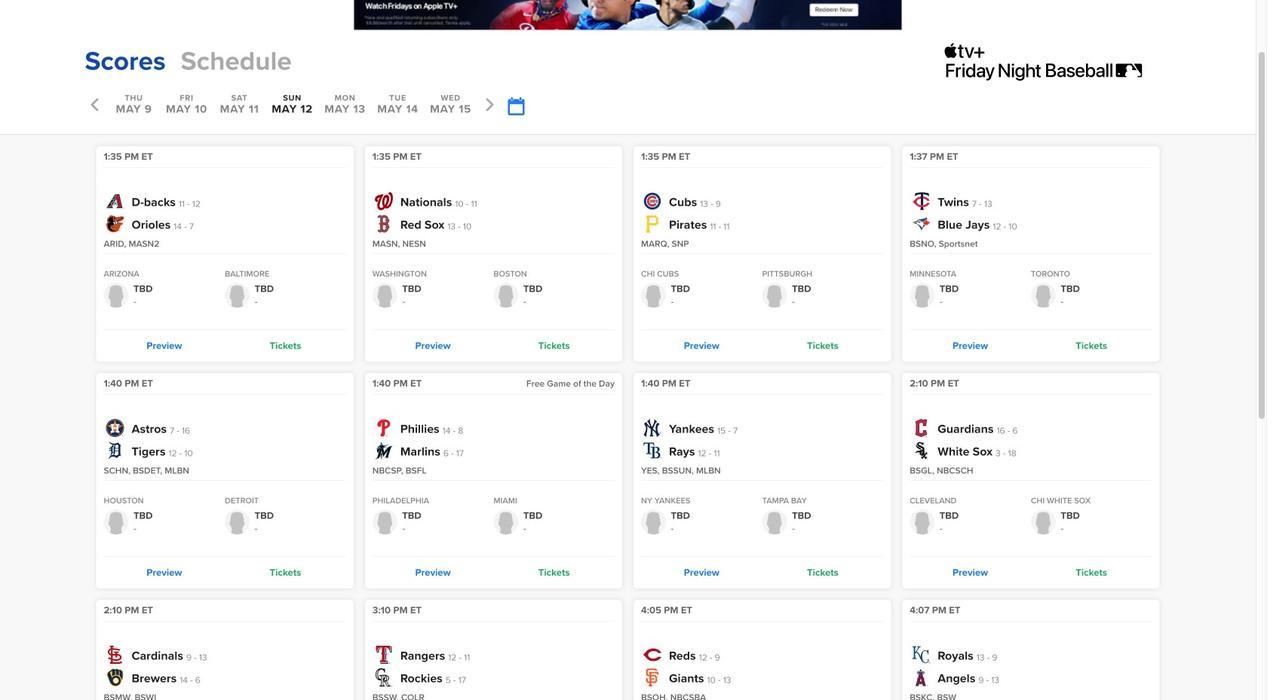Task type: vqa. For each thing, say whether or not it's contained in the screenshot.
The Luken
no



Task type: locate. For each thing, give the bounding box(es) containing it.
yankees image
[[643, 419, 662, 437]]

cardinals image
[[106, 646, 124, 665]]

marlins image
[[375, 442, 393, 460]]

advertisement element
[[353, 0, 903, 31], [945, 43, 1171, 81]]

orioles image
[[106, 215, 124, 233]]

0 vertical spatial advertisement element
[[353, 0, 903, 31]]

1 vertical spatial advertisement element
[[945, 43, 1171, 81]]

guardians image
[[912, 419, 930, 437]]

None text field
[[507, 97, 524, 116]]

nationals image
[[375, 192, 393, 210]]

astros image
[[106, 419, 124, 437]]

0 horizontal spatial advertisement element
[[353, 0, 903, 31]]

giants image
[[643, 669, 662, 687]]

rockies image
[[375, 669, 393, 687]]

twins image
[[912, 192, 930, 210]]

d backs image
[[106, 192, 124, 210]]

white sox image
[[912, 442, 930, 460]]

rays image
[[643, 442, 662, 460]]



Task type: describe. For each thing, give the bounding box(es) containing it.
blue jays image
[[912, 215, 930, 233]]

royals image
[[912, 646, 930, 665]]

angels image
[[912, 669, 930, 687]]

cubs image
[[643, 192, 662, 210]]

rangers image
[[375, 646, 393, 665]]

pirates image
[[643, 215, 662, 233]]

1 horizontal spatial advertisement element
[[945, 43, 1171, 81]]

red sox image
[[375, 215, 393, 233]]

tigers image
[[106, 442, 124, 460]]

phillies image
[[375, 419, 393, 437]]

reds image
[[643, 646, 662, 665]]

brewers image
[[106, 669, 124, 687]]



